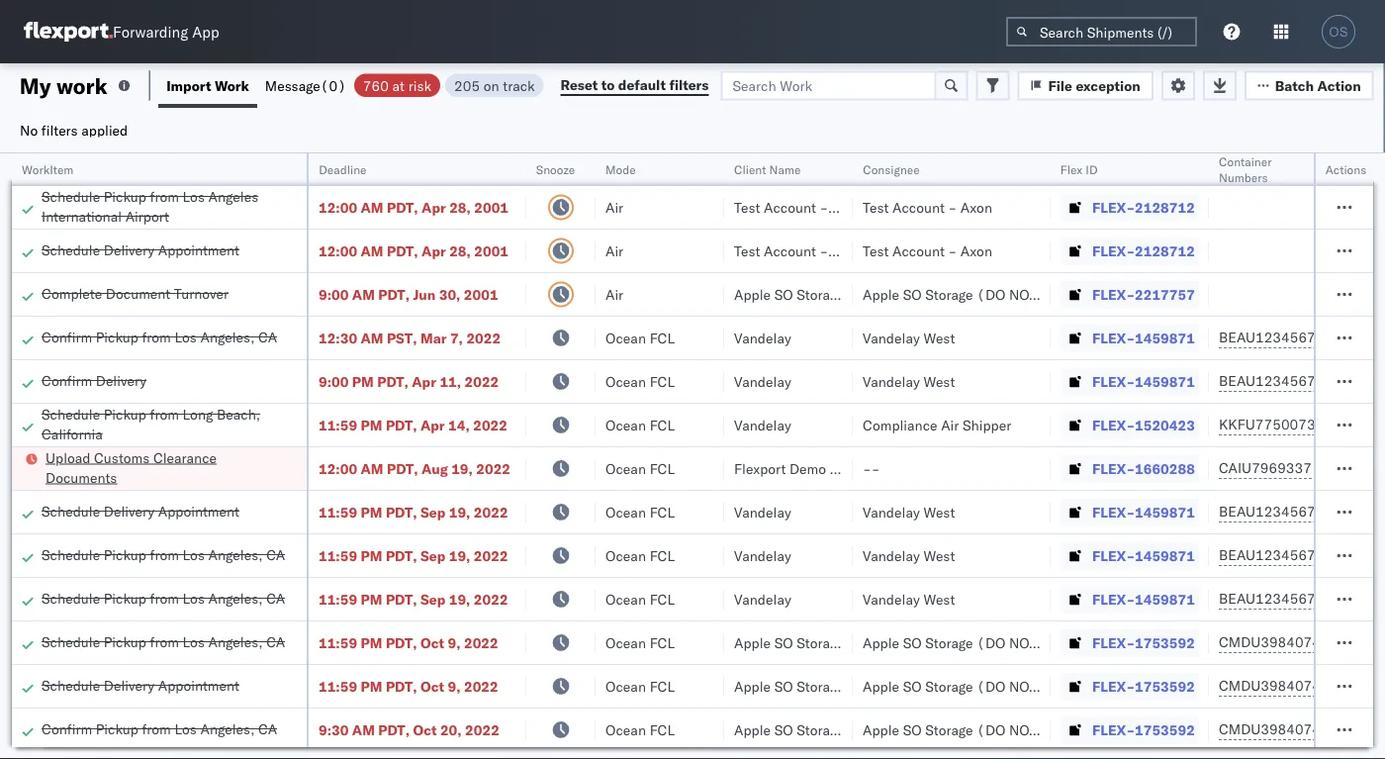 Task type: vqa. For each thing, say whether or not it's contained in the screenshot.
The Wants
no



Task type: locate. For each thing, give the bounding box(es) containing it.
0 vertical spatial schedule delivery appointment button
[[42, 240, 239, 262]]

1 vertical spatial schedule pickup from los angeles, ca link
[[42, 588, 285, 608]]

2 11:59 pm pdt, oct 9, 2022 from the top
[[319, 677, 499, 695]]

2 west from the top
[[924, 373, 955, 390]]

apr left 14,
[[421, 416, 445, 433]]

cmdu3984074 for schedule pickup from los angeles, ca
[[1219, 633, 1321, 651]]

schedule delivery appointment
[[42, 241, 239, 258], [42, 502, 239, 520], [42, 676, 239, 694]]

am down 11:59 pm pdt, apr 14, 2022
[[361, 460, 384, 477]]

1753592 for schedule pickup from los angeles, ca
[[1135, 634, 1195, 651]]

2 ocean from the top
[[606, 373, 646, 390]]

2 vertical spatial 2001
[[464, 286, 498, 303]]

2 cmdu3984074 from the top
[[1219, 677, 1321, 694]]

5 resize handle column header from the left
[[829, 153, 853, 759]]

2001 down deadline button
[[474, 198, 509, 216]]

filters right no on the left top of page
[[41, 121, 78, 139]]

1 vertical spatial cmdu
[[1348, 677, 1386, 695]]

1 vertical spatial oct
[[421, 677, 444, 695]]

5 west from the top
[[924, 590, 955, 608]]

track
[[503, 77, 535, 94]]

0 vertical spatial 12:00 am pdt, apr 28, 2001
[[319, 198, 509, 216]]

1 vertical spatial confirm
[[42, 372, 92, 389]]

oct for schedule pickup from los angeles, ca
[[421, 634, 444, 651]]

1753592
[[1135, 634, 1195, 651], [1135, 677, 1195, 695], [1135, 721, 1195, 738]]

2001 for complete document turnover
[[464, 286, 498, 303]]

resize handle column header for container numbers
[[1314, 153, 1338, 759]]

flex-
[[1093, 198, 1135, 216], [1093, 242, 1135, 259], [1093, 286, 1135, 303], [1093, 329, 1135, 346], [1093, 373, 1135, 390], [1093, 416, 1135, 433], [1093, 460, 1135, 477], [1093, 503, 1135, 521], [1093, 547, 1135, 564], [1093, 590, 1135, 608], [1093, 634, 1135, 651], [1093, 677, 1135, 695], [1093, 721, 1135, 738]]

0 vertical spatial appointment
[[158, 241, 239, 258]]

11:59 pm pdt, sep 19, 2022 for the schedule delivery appointment link associated with 11:59 pm pdt, sep 19, 2022
[[319, 503, 508, 521]]

confirm pickup from los angeles, ca button
[[42, 327, 277, 349], [42, 719, 277, 741]]

numbers
[[1219, 170, 1268, 185]]

0 horizontal spatial --
[[863, 460, 880, 477]]

(0)
[[320, 77, 346, 94]]

2 vertical spatial schedule pickup from los angeles, ca
[[42, 633, 285, 650]]

flex-1753592 for schedule pickup from los angeles, ca
[[1093, 634, 1195, 651]]

205
[[454, 77, 480, 94]]

11:59 pm pdt, sep 19, 2022 for second 'schedule pickup from los angeles, ca' button from the top of the page schedule pickup from los angeles, ca "link"
[[319, 590, 508, 608]]

work
[[56, 72, 108, 99]]

1 vertical spatial 1753592
[[1135, 677, 1195, 695]]

2 schedule delivery appointment button from the top
[[42, 501, 239, 523]]

filters inside reset to default filters button
[[669, 76, 709, 94]]

flex-2128712 for schedule pickup from los angeles international airport
[[1093, 198, 1195, 216]]

5 flex1 from the top
[[1348, 590, 1386, 608]]

0 horizontal spatial filters
[[41, 121, 78, 139]]

2128712 up 2217757
[[1135, 242, 1195, 259]]

pickup inside schedule pickup from los angeles international airport
[[104, 188, 146, 205]]

upload customs clearance documents
[[46, 449, 217, 486]]

2 schedule pickup from los angeles, ca link from the top
[[42, 588, 285, 608]]

am left pst,
[[361, 329, 384, 346]]

2 resize handle column header from the left
[[503, 153, 527, 759]]

1 12:00 from the top
[[319, 198, 357, 216]]

2 beau1234567, bozo123 from the top
[[1219, 372, 1386, 389]]

flex-1660288
[[1093, 460, 1195, 477]]

schedule delivery appointment button for 11:59 pm pdt, sep 19, 2022
[[42, 501, 239, 523]]

28, for schedule delivery appointment
[[449, 242, 471, 259]]

apr left '11,'
[[412, 373, 436, 390]]

1 bozo123 from the top
[[1324, 329, 1386, 346]]

beau1234567, bozo123 for the schedule delivery appointment link associated with 11:59 pm pdt, sep 19, 2022
[[1219, 503, 1386, 520]]

schedule delivery appointment link for 11:59 pm pdt, oct 9, 2022
[[42, 675, 239, 695]]

1 vandelay west from the top
[[863, 329, 955, 346]]

0 vertical spatial confirm
[[42, 328, 92, 345]]

1520423
[[1135, 416, 1195, 433]]

actions
[[1326, 162, 1367, 177]]

1 9:00 from the top
[[319, 286, 349, 303]]

1 vertical spatial 11:59 pm pdt, sep 19, 2022
[[319, 547, 508, 564]]

1 11:59 pm pdt, oct 9, 2022 from the top
[[319, 634, 499, 651]]

1 vertical spatial flex-1753592
[[1093, 677, 1195, 695]]

schedule pickup from los angeles, ca link for second 'schedule pickup from los angeles, ca' button from the top of the page
[[42, 588, 285, 608]]

1 vertical spatial 01919
[[1348, 242, 1386, 259]]

10 fcl from the top
[[650, 721, 675, 738]]

confirm pickup from los angeles, ca button for 9:30
[[42, 719, 277, 741]]

1 vertical spatial cmdu3984074
[[1219, 677, 1321, 694]]

schedule delivery appointment for 12:00 am pdt, apr 28, 2001
[[42, 241, 239, 258]]

1 schedule from the top
[[42, 188, 100, 205]]

1 schedule delivery appointment link from the top
[[42, 240, 239, 260]]

7 schedule from the top
[[42, 633, 100, 650]]

9:00 down the 12:30
[[319, 373, 349, 390]]

0 vertical spatial 11:59 pm pdt, sep 19, 2022
[[319, 503, 508, 521]]

beau1234567, bozo123
[[1219, 329, 1386, 346], [1219, 372, 1386, 389], [1219, 503, 1386, 520], [1219, 546, 1386, 564], [1219, 590, 1386, 607]]

from inside schedule pickup from long beach, california
[[150, 405, 179, 423]]

2 vertical spatial 1753592
[[1135, 721, 1195, 738]]

complete document turnover
[[42, 285, 229, 302]]

1 vertical spatial flex-2128712
[[1093, 242, 1195, 259]]

schedule pickup from los angeles, ca for schedule pickup from los angeles, ca "link" for third 'schedule pickup from los angeles, ca' button from the top
[[42, 633, 285, 650]]

batch action button
[[1245, 71, 1374, 100]]

apr for schedule pickup from los angeles international airport
[[422, 198, 446, 216]]

(do
[[848, 286, 877, 303], [977, 286, 1006, 303], [848, 634, 877, 651], [977, 634, 1006, 651], [848, 677, 877, 695], [977, 677, 1006, 695], [848, 721, 877, 738], [977, 721, 1006, 738]]

apr up the jun on the top left
[[422, 242, 446, 259]]

1 vertical spatial confirm pickup from los angeles, ca button
[[42, 719, 277, 741]]

workitem
[[22, 162, 74, 177]]

1 vertical spatial confirm pickup from los angeles, ca
[[42, 720, 277, 737]]

0 vertical spatial confirm pickup from los angeles, ca link
[[42, 327, 277, 347]]

1 vertical spatial 28,
[[449, 242, 471, 259]]

los for second 'schedule pickup from los angeles, ca' button from the top of the page
[[183, 589, 205, 607]]

4 beau1234567, bozo123 from the top
[[1219, 546, 1386, 564]]

9 fcl from the top
[[650, 677, 675, 695]]

los
[[183, 188, 205, 205], [175, 328, 197, 345], [183, 546, 205, 563], [183, 589, 205, 607], [183, 633, 205, 650], [175, 720, 197, 737]]

7 fcl from the top
[[650, 590, 675, 608]]

2 vertical spatial schedule delivery appointment link
[[42, 675, 239, 695]]

flex-2128712 down flex id button at the top
[[1093, 198, 1195, 216]]

5 beau1234567, bozo123 from the top
[[1219, 590, 1386, 607]]

2 vertical spatial 11:59 pm pdt, sep 19, 2022
[[319, 590, 508, 608]]

0 vertical spatial schedule delivery appointment link
[[42, 240, 239, 260]]

20,
[[440, 721, 462, 738]]

1 vertical spatial 2001
[[474, 242, 509, 259]]

container numbers button
[[1209, 149, 1318, 185]]

exception
[[1076, 77, 1141, 94]]

los for confirm pickup from los angeles, ca button associated with 9:30
[[175, 720, 197, 737]]

schedule delivery appointment link for 12:00 am pdt, apr 28, 2001
[[42, 240, 239, 260]]

0 vertical spatial filters
[[669, 76, 709, 94]]

1 vertical spatial schedule delivery appointment link
[[42, 501, 239, 521]]

1 schedule pickup from los angeles, ca from the top
[[42, 546, 285, 563]]

2 cmdu from the top
[[1348, 677, 1386, 695]]

2 vertical spatial schedule pickup from los angeles, ca button
[[42, 632, 285, 654]]

5 fcl from the top
[[650, 503, 675, 521]]

9,
[[448, 634, 461, 651], [448, 677, 461, 695]]

3 cmdu from the top
[[1348, 721, 1386, 738]]

3 confirm from the top
[[42, 720, 92, 737]]

1459871 for the schedule delivery appointment link associated with 11:59 pm pdt, sep 19, 2022
[[1135, 503, 1195, 521]]

client name button
[[724, 157, 833, 177]]

1 vertical spatial schedule delivery appointment button
[[42, 501, 239, 523]]

2 vertical spatial sep
[[421, 590, 446, 608]]

2 vertical spatial 12:00
[[319, 460, 357, 477]]

5 vandelay west from the top
[[863, 590, 955, 608]]

flex-2128712 up flex-2217757
[[1093, 242, 1195, 259]]

Search Shipments (/) text field
[[1007, 17, 1198, 47]]

3 1753592 from the top
[[1135, 721, 1195, 738]]

0 vertical spatial consignee
[[863, 162, 920, 177]]

0 vertical spatial confirm pickup from los angeles, ca
[[42, 328, 277, 345]]

1 vertical spatial 9,
[[448, 677, 461, 695]]

filters right default
[[669, 76, 709, 94]]

1 vertical spatial confirm pickup from los angeles, ca link
[[42, 719, 277, 739]]

confirm pickup from los angeles, ca link
[[42, 327, 277, 347], [42, 719, 277, 739]]

2 vertical spatial schedule pickup from los angeles, ca link
[[42, 632, 285, 652]]

0 vertical spatial 2128712
[[1135, 198, 1195, 216]]

los inside schedule pickup from los angeles international airport
[[183, 188, 205, 205]]

0 vertical spatial 11:59 pm pdt, oct 9, 2022
[[319, 634, 499, 651]]

2128712 down flex id button at the top
[[1135, 198, 1195, 216]]

schedule
[[42, 188, 100, 205], [42, 241, 100, 258], [42, 405, 100, 423], [42, 502, 100, 520], [42, 546, 100, 563], [42, 589, 100, 607], [42, 633, 100, 650], [42, 676, 100, 694]]

2 schedule delivery appointment from the top
[[42, 502, 239, 520]]

1459871 for "confirm delivery" link on the left
[[1135, 373, 1195, 390]]

0 vertical spatial schedule pickup from los angeles, ca button
[[42, 545, 285, 567]]

schedule pickup from long beach, california link
[[42, 404, 297, 444]]

1 sep from the top
[[421, 503, 446, 521]]

2 2128712 from the top
[[1135, 242, 1195, 259]]

1 confirm pickup from los angeles, ca from the top
[[42, 328, 277, 345]]

0 vertical spatial sep
[[421, 503, 446, 521]]

apr down deadline button
[[422, 198, 446, 216]]

am up 9:00 am pdt, jun 30, 2001
[[361, 242, 384, 259]]

01919 for schedule pickup from los angeles international airport
[[1348, 198, 1386, 216]]

0 vertical spatial 9,
[[448, 634, 461, 651]]

mode button
[[596, 157, 705, 177]]

12:00
[[319, 198, 357, 216], [319, 242, 357, 259], [319, 460, 357, 477]]

apr for schedule pickup from long beach, california
[[421, 416, 445, 433]]

0 vertical spatial 1753592
[[1135, 634, 1195, 651]]

vandelay west
[[863, 329, 955, 346], [863, 373, 955, 390], [863, 503, 955, 521], [863, 547, 955, 564], [863, 590, 955, 608]]

1 resize handle column header from the left
[[283, 153, 307, 759]]

confirm inside "confirm delivery" link
[[42, 372, 92, 389]]

test
[[734, 198, 761, 216], [863, 198, 889, 216], [734, 242, 761, 259], [863, 242, 889, 259]]

2 vertical spatial confirm
[[42, 720, 92, 737]]

2001 right 30,
[[464, 286, 498, 303]]

13 flex- from the top
[[1093, 721, 1135, 738]]

0 vertical spatial 01919
[[1348, 198, 1386, 216]]

1 11:59 from the top
[[319, 416, 357, 433]]

5 beau1234567, from the top
[[1219, 590, 1320, 607]]

cmdu3984074 for schedule delivery appointment
[[1219, 677, 1321, 694]]

2001 up 9:00 am pdt, jun 30, 2001
[[474, 242, 509, 259]]

complete document turnover link
[[42, 284, 229, 303]]

9:00 up the 12:30
[[319, 286, 349, 303]]

flex-1459871 button
[[1061, 324, 1199, 352], [1061, 324, 1199, 352], [1061, 368, 1199, 395], [1061, 368, 1199, 395], [1061, 498, 1199, 526], [1061, 498, 1199, 526], [1061, 542, 1199, 570], [1061, 542, 1199, 570], [1061, 585, 1199, 613], [1061, 585, 1199, 613]]

2 schedule pickup from los angeles, ca from the top
[[42, 589, 285, 607]]

1 beau1234567, bozo123 from the top
[[1219, 329, 1386, 346]]

0 vertical spatial 9:00
[[319, 286, 349, 303]]

0 vertical spatial cmdu
[[1348, 634, 1386, 651]]

1 vertical spatial 2128712
[[1135, 242, 1195, 259]]

confirm pickup from los angeles, ca button for 12:30
[[42, 327, 277, 349]]

28, up 30,
[[449, 242, 471, 259]]

1 confirm from the top
[[42, 328, 92, 345]]

0 vertical spatial oct
[[421, 634, 444, 651]]

0 vertical spatial flex-2128712
[[1093, 198, 1195, 216]]

mar
[[421, 329, 447, 346]]

2128712 for schedule delivery appointment
[[1135, 242, 1195, 259]]

1 flex-1753592 from the top
[[1093, 634, 1195, 651]]

2 01919 from the top
[[1348, 242, 1386, 259]]

account
[[764, 198, 816, 216], [893, 198, 945, 216], [764, 242, 816, 259], [893, 242, 945, 259]]

1 horizontal spatial filters
[[669, 76, 709, 94]]

3 sep from the top
[[421, 590, 446, 608]]

storage
[[797, 286, 845, 303], [926, 286, 973, 303], [797, 634, 845, 651], [926, 634, 973, 651], [797, 677, 845, 695], [926, 677, 973, 695], [797, 721, 845, 738], [926, 721, 973, 738]]

los for confirm pickup from los angeles, ca button associated with 12:30
[[175, 328, 197, 345]]

0 vertical spatial confirm pickup from los angeles, ca button
[[42, 327, 277, 349]]

resize handle column header for deadline
[[503, 153, 527, 759]]

am up the 12:30
[[352, 286, 375, 303]]

2 1459871 from the top
[[1135, 373, 1195, 390]]

cmdu for confirm pickup from los angeles, ca
[[1348, 721, 1386, 738]]

2 flex-1753592 from the top
[[1093, 677, 1195, 695]]

0 vertical spatial 2001
[[474, 198, 509, 216]]

2 vertical spatial schedule delivery appointment button
[[42, 675, 239, 697]]

0 vertical spatial schedule delivery appointment
[[42, 241, 239, 258]]

4 flex- from the top
[[1093, 329, 1135, 346]]

1 1753592 from the top
[[1135, 634, 1195, 651]]

1 11:59 pm pdt, sep 19, 2022 from the top
[[319, 503, 508, 521]]

reset
[[561, 76, 598, 94]]

2 flex- from the top
[[1093, 242, 1135, 259]]

flex-1459871 for confirm pickup from los angeles, ca link corresponding to 12:30 am pst, mar 7, 2022
[[1093, 329, 1195, 346]]

airport
[[125, 207, 169, 225]]

0 vertical spatial 28,
[[449, 198, 471, 216]]

air for complete document turnover
[[606, 286, 624, 303]]

1 vertical spatial 12:00
[[319, 242, 357, 259]]

1 vertical spatial schedule pickup from los angeles, ca button
[[42, 588, 285, 610]]

2 28, from the top
[[449, 242, 471, 259]]

2 vertical spatial cmdu3984074
[[1219, 720, 1321, 738]]

2 12:00 from the top
[[319, 242, 357, 259]]

1 vertical spatial sep
[[421, 547, 446, 564]]

7 ocean from the top
[[606, 590, 646, 608]]

beau1234567, bozo123 for schedule pickup from los angeles, ca "link" corresponding to 1st 'schedule pickup from los angeles, ca' button
[[1219, 546, 1386, 564]]

los for third 'schedule pickup from los angeles, ca' button from the top
[[183, 633, 205, 650]]

file exception button
[[1018, 71, 1154, 100], [1018, 71, 1154, 100]]

bozo123
[[1324, 329, 1386, 346], [1324, 372, 1386, 389], [1324, 503, 1386, 520], [1324, 546, 1386, 564], [1324, 590, 1386, 607]]

apple
[[734, 286, 771, 303], [863, 286, 900, 303], [734, 634, 771, 651], [863, 634, 900, 651], [734, 677, 771, 695], [863, 677, 900, 695], [734, 721, 771, 738], [863, 721, 900, 738]]

3 bozo123 from the top
[[1324, 503, 1386, 520]]

ca
[[258, 328, 277, 345], [266, 546, 285, 563], [266, 589, 285, 607], [266, 633, 285, 650], [258, 720, 277, 737]]

7 ocean fcl from the top
[[606, 590, 675, 608]]

0 vertical spatial 12:00
[[319, 198, 357, 216]]

8 fcl from the top
[[650, 634, 675, 651]]

1 schedule delivery appointment button from the top
[[42, 240, 239, 262]]

3 beau1234567, bozo123 from the top
[[1219, 503, 1386, 520]]

01919 for schedule delivery appointment
[[1348, 242, 1386, 259]]

am down deadline
[[361, 198, 384, 216]]

1 vertical spatial appointment
[[158, 502, 239, 520]]

caiu7969337
[[1219, 459, 1312, 477]]

2 vertical spatial appointment
[[158, 676, 239, 694]]

delivery for 12:00 am pdt, apr 28, 2001
[[104, 241, 155, 258]]

2128712 for schedule pickup from los angeles international airport
[[1135, 198, 1195, 216]]

flex-1753592
[[1093, 634, 1195, 651], [1093, 677, 1195, 695], [1093, 721, 1195, 738]]

deadline button
[[309, 157, 507, 177]]

flex-2217757 button
[[1061, 281, 1199, 308], [1061, 281, 1199, 308]]

1 vertical spatial 12:00 am pdt, apr 28, 2001
[[319, 242, 509, 259]]

12:00 am pdt, apr 28, 2001 for schedule pickup from los angeles international airport
[[319, 198, 509, 216]]

3 fcl from the top
[[650, 416, 675, 433]]

beau1234567,
[[1219, 329, 1320, 346], [1219, 372, 1320, 389], [1219, 503, 1320, 520], [1219, 546, 1320, 564], [1219, 590, 1320, 607]]

2 9:00 from the top
[[319, 373, 349, 390]]

delivery
[[104, 241, 155, 258], [96, 372, 147, 389], [104, 502, 155, 520], [104, 676, 155, 694]]

appointment
[[158, 241, 239, 258], [158, 502, 239, 520], [158, 676, 239, 694]]

12:00 am pdt, apr 28, 2001 up 9:00 am pdt, jun 30, 2001
[[319, 242, 509, 259]]

12:30 am pst, mar 7, 2022
[[319, 329, 501, 346]]

2 9, from the top
[[448, 677, 461, 695]]

file exception
[[1049, 77, 1141, 94]]

so
[[775, 286, 793, 303], [903, 286, 922, 303], [775, 634, 793, 651], [903, 634, 922, 651], [775, 677, 793, 695], [903, 677, 922, 695], [775, 721, 793, 738], [903, 721, 922, 738]]

1 vertical spatial schedule pickup from los angeles, ca
[[42, 589, 285, 607]]

3 beau1234567, from the top
[[1219, 503, 1320, 520]]

flex-1753592 for confirm pickup from los angeles, ca
[[1093, 721, 1195, 738]]

1 vertical spatial schedule delivery appointment
[[42, 502, 239, 520]]

confirm pickup from los angeles, ca
[[42, 328, 277, 345], [42, 720, 277, 737]]

1 28, from the top
[[449, 198, 471, 216]]

cmdu3984074
[[1219, 633, 1321, 651], [1219, 677, 1321, 694], [1219, 720, 1321, 738]]

at
[[392, 77, 405, 94]]

schedule delivery appointment link
[[42, 240, 239, 260], [42, 501, 239, 521], [42, 675, 239, 695]]

5 11:59 from the top
[[319, 634, 357, 651]]

5 bozo123 from the top
[[1324, 590, 1386, 607]]

no filters applied
[[20, 121, 128, 139]]

cmdu for schedule pickup from los angeles, ca
[[1348, 634, 1386, 651]]

2 vertical spatial schedule delivery appointment
[[42, 676, 239, 694]]

complete
[[42, 285, 102, 302]]

1 horizontal spatial --
[[1348, 286, 1365, 303]]

oct for schedule delivery appointment
[[421, 677, 444, 695]]

28, down deadline button
[[449, 198, 471, 216]]

schedule delivery appointment button
[[42, 240, 239, 262], [42, 501, 239, 523], [42, 675, 239, 697]]

12:00 am pdt, apr 28, 2001
[[319, 198, 509, 216], [319, 242, 509, 259]]

customs
[[94, 449, 150, 466]]

apr
[[422, 198, 446, 216], [422, 242, 446, 259], [412, 373, 436, 390], [421, 416, 445, 433]]

8 resize handle column header from the left
[[1314, 153, 1338, 759]]

11:59 pm pdt, oct 9, 2022 for schedule delivery appointment
[[319, 677, 499, 695]]

fcl for the schedule delivery appointment link associated with 11:59 pm pdt, sep 19, 2022
[[650, 503, 675, 521]]

flex-1753592 for schedule delivery appointment
[[1093, 677, 1195, 695]]

forwarding
[[113, 22, 188, 41]]

3 schedule from the top
[[42, 405, 100, 423]]

schedule pickup from los angeles, ca for schedule pickup from los angeles, ca "link" corresponding to 1st 'schedule pickup from los angeles, ca' button
[[42, 546, 285, 563]]

3 flex-1753592 from the top
[[1093, 721, 1195, 738]]

1 vertical spatial 11:59 pm pdt, oct 9, 2022
[[319, 677, 499, 695]]

from inside schedule pickup from los angeles international airport
[[150, 188, 179, 205]]

3 resize handle column header from the left
[[572, 153, 596, 759]]

appointment for 12:00 am pdt, apr 28, 2001
[[158, 241, 239, 258]]

0 vertical spatial flex-1753592
[[1093, 634, 1195, 651]]

0 vertical spatial schedule pickup from los angeles, ca link
[[42, 545, 285, 565]]

1 vertical spatial --
[[863, 460, 880, 477]]

3 west from the top
[[924, 503, 955, 521]]

flex-2128712
[[1093, 198, 1195, 216], [1093, 242, 1195, 259]]

1 vertical spatial 9:00
[[319, 373, 349, 390]]

resize handle column header
[[283, 153, 307, 759], [503, 153, 527, 759], [572, 153, 596, 759], [701, 153, 724, 759], [829, 153, 853, 759], [1027, 153, 1051, 759], [1186, 153, 1209, 759], [1314, 153, 1338, 759], [1350, 153, 1374, 759]]

resize handle column header for client name
[[829, 153, 853, 759]]

1 9, from the top
[[448, 634, 461, 651]]

ljiu11111
[[1324, 416, 1386, 433]]

0 vertical spatial --
[[1348, 286, 1365, 303]]

0 vertical spatial cmdu3984074
[[1219, 633, 1321, 651]]

cmdu3984074 for confirm pickup from los angeles, ca
[[1219, 720, 1321, 738]]

14,
[[448, 416, 470, 433]]

delivery for 11:59 pm pdt, sep 19, 2022
[[104, 502, 155, 520]]

sep for schedule pickup from los angeles, ca "link" corresponding to 1st 'schedule pickup from los angeles, ca' button
[[421, 547, 446, 564]]

flex1
[[1348, 329, 1386, 346], [1348, 373, 1386, 390], [1348, 503, 1386, 521], [1348, 547, 1386, 564], [1348, 590, 1386, 608]]

2 vertical spatial flex-1753592
[[1093, 721, 1195, 738]]

resize handle column header for flex id
[[1186, 153, 1209, 759]]

19,
[[451, 460, 473, 477], [449, 503, 471, 521], [449, 547, 471, 564], [449, 590, 471, 608]]

0 vertical spatial schedule pickup from los angeles, ca
[[42, 546, 285, 563]]

3 schedule pickup from los angeles, ca link from the top
[[42, 632, 285, 652]]

axon
[[832, 198, 864, 216], [961, 198, 993, 216], [832, 242, 864, 259], [961, 242, 993, 259]]

1 2128712 from the top
[[1135, 198, 1195, 216]]

2 schedule delivery appointment link from the top
[[42, 501, 239, 521]]

2 11:59 from the top
[[319, 503, 357, 521]]

2 vertical spatial oct
[[413, 721, 437, 738]]

3 11:59 pm pdt, sep 19, 2022 from the top
[[319, 590, 508, 608]]

flex-1459871 for "confirm delivery" link on the left
[[1093, 373, 1195, 390]]

flex id
[[1061, 162, 1098, 177]]

import
[[166, 77, 211, 94]]

11:59 pm pdt, sep 19, 2022
[[319, 503, 508, 521], [319, 547, 508, 564], [319, 590, 508, 608]]

1 cmdu from the top
[[1348, 634, 1386, 651]]

28,
[[449, 198, 471, 216], [449, 242, 471, 259]]

fcl for schedule pickup from los angeles, ca "link" corresponding to 1st 'schedule pickup from los angeles, ca' button
[[650, 547, 675, 564]]

12:00 am pdt, apr 28, 2001 down deadline button
[[319, 198, 509, 216]]

2 vertical spatial cmdu
[[1348, 721, 1386, 738]]



Task type: describe. For each thing, give the bounding box(es) containing it.
client
[[734, 162, 766, 177]]

5 ocean from the top
[[606, 503, 646, 521]]

2 ocean fcl from the top
[[606, 373, 675, 390]]

complete document turnover button
[[42, 284, 229, 305]]

flex
[[1061, 162, 1083, 177]]

no
[[20, 121, 38, 139]]

reset to default filters button
[[549, 71, 721, 100]]

schedule delivery appointment button for 12:00 am pdt, apr 28, 2001
[[42, 240, 239, 262]]

confirm for 12:30 am pst, mar 7, 2022
[[42, 328, 92, 345]]

1459871 for confirm pickup from los angeles, ca link corresponding to 12:30 am pst, mar 7, 2022
[[1135, 329, 1195, 346]]

fcl for schedule pickup from long beach, california link
[[650, 416, 675, 433]]

8 flex- from the top
[[1093, 503, 1135, 521]]

resize handle column header for mode
[[701, 153, 724, 759]]

app
[[192, 22, 219, 41]]

mode
[[606, 162, 636, 177]]

4 flex-1459871 from the top
[[1093, 547, 1195, 564]]

1 schedule pickup from los angeles, ca button from the top
[[42, 545, 285, 567]]

international
[[42, 207, 122, 225]]

oct for confirm pickup from los angeles, ca
[[413, 721, 437, 738]]

appointment for 11:59 pm pdt, sep 19, 2022
[[158, 502, 239, 520]]

appointment for 11:59 pm pdt, oct 9, 2022
[[158, 676, 239, 694]]

compliance  air shipper
[[863, 416, 1012, 433]]

california
[[42, 425, 103, 442]]

file
[[1049, 77, 1073, 94]]

1 beau1234567, from the top
[[1219, 329, 1320, 346]]

3 11:59 from the top
[[319, 547, 357, 564]]

3 schedule pickup from los angeles, ca button from the top
[[42, 632, 285, 654]]

air for schedule pickup from los angeles international airport
[[606, 198, 624, 216]]

flex-1520423
[[1093, 416, 1195, 433]]

message (0)
[[265, 77, 346, 94]]

schedule delivery appointment for 11:59 pm pdt, oct 9, 2022
[[42, 676, 239, 694]]

apr for confirm delivery
[[412, 373, 436, 390]]

4 1459871 from the top
[[1135, 547, 1195, 564]]

forwarding app link
[[24, 22, 219, 42]]

name
[[769, 162, 801, 177]]

6 flex- from the top
[[1093, 416, 1135, 433]]

11 flex- from the top
[[1093, 634, 1135, 651]]

4 west from the top
[[924, 547, 955, 564]]

schedule pickup from long beach, california
[[42, 405, 260, 442]]

2 beau1234567, from the top
[[1219, 372, 1320, 389]]

turnover
[[174, 285, 229, 302]]

beau1234567, bozo123 for "confirm delivery" link on the left
[[1219, 372, 1386, 389]]

confirm pickup from los angeles, ca for 9:30
[[42, 720, 277, 737]]

10 flex- from the top
[[1093, 590, 1135, 608]]

4 bozo123 from the top
[[1324, 546, 1386, 564]]

12:00 for schedule pickup from los angeles international airport
[[319, 198, 357, 216]]

205 on track
[[454, 77, 535, 94]]

batch
[[1276, 77, 1314, 94]]

flex-2217757
[[1093, 286, 1195, 303]]

schedule pickup from los angeles, ca link for third 'schedule pickup from los angeles, ca' button from the top
[[42, 632, 285, 652]]

9, for schedule pickup from los angeles, ca
[[448, 634, 461, 651]]

confirm delivery link
[[42, 371, 147, 390]]

9 flex- from the top
[[1093, 547, 1135, 564]]

delivery for 9:00 pm pdt, apr 11, 2022
[[96, 372, 147, 389]]

1 flex1 from the top
[[1348, 329, 1386, 346]]

client name
[[734, 162, 801, 177]]

1 west from the top
[[924, 329, 955, 346]]

10 ocean from the top
[[606, 721, 646, 738]]

2001 for schedule pickup from los angeles international airport
[[474, 198, 509, 216]]

los for schedule pickup from los angeles international airport button
[[183, 188, 205, 205]]

760 at risk
[[363, 77, 432, 94]]

1753592 for schedule delivery appointment
[[1135, 677, 1195, 695]]

4 ocean from the top
[[606, 460, 646, 477]]

resize handle column header for consignee
[[1027, 153, 1051, 759]]

6 ocean from the top
[[606, 547, 646, 564]]

8 schedule from the top
[[42, 676, 100, 694]]

2001 for schedule delivery appointment
[[474, 242, 509, 259]]

compliance
[[863, 416, 938, 433]]

8 ocean fcl from the top
[[606, 634, 675, 651]]

consignee inside button
[[863, 162, 920, 177]]

sep for the schedule delivery appointment link associated with 11:59 pm pdt, sep 19, 2022
[[421, 503, 446, 521]]

schedule pickup from los angeles international airport button
[[42, 187, 297, 228]]

2217757
[[1135, 286, 1195, 303]]

6 ocean fcl from the top
[[606, 547, 675, 564]]

batch action
[[1276, 77, 1362, 94]]

4 schedule from the top
[[42, 502, 100, 520]]

9:30 am pdt, oct 20, 2022
[[319, 721, 500, 738]]

flxt2
[[1348, 416, 1386, 433]]

fcl for schedule pickup from los angeles, ca "link" for third 'schedule pickup from los angeles, ca' button from the top
[[650, 634, 675, 651]]

my
[[20, 72, 51, 99]]

los for 1st 'schedule pickup from los angeles, ca' button
[[183, 546, 205, 563]]

schedule delivery appointment button for 11:59 pm pdt, oct 9, 2022
[[42, 675, 239, 697]]

forwarding app
[[113, 22, 219, 41]]

reset to default filters
[[561, 76, 709, 94]]

beau1234567, bozo123 for confirm pickup from los angeles, ca link corresponding to 12:30 am pst, mar 7, 2022
[[1219, 329, 1386, 346]]

flex-1459871 for the schedule delivery appointment link associated with 11:59 pm pdt, sep 19, 2022
[[1093, 503, 1195, 521]]

10 ocean fcl from the top
[[606, 721, 675, 738]]

fcl for second 'schedule pickup from los angeles, ca' button from the top of the page schedule pickup from los angeles, ca "link"
[[650, 590, 675, 608]]

schedule pickup from los angeles, ca link for 1st 'schedule pickup from los angeles, ca' button
[[42, 545, 285, 565]]

5 schedule from the top
[[42, 546, 100, 563]]

11,
[[440, 373, 461, 390]]

air for schedule delivery appointment
[[606, 242, 624, 259]]

4 11:59 from the top
[[319, 590, 357, 608]]

confirm for 9:00 pm pdt, apr 11, 2022
[[42, 372, 92, 389]]

ymluw
[[1348, 460, 1386, 477]]

fcl for "confirm delivery" link on the left
[[650, 373, 675, 390]]

3 flex- from the top
[[1093, 286, 1135, 303]]

1 ocean fcl from the top
[[606, 329, 675, 346]]

9:30
[[319, 721, 349, 738]]

consignee button
[[853, 157, 1031, 177]]

default
[[618, 76, 666, 94]]

4 flex1 from the top
[[1348, 547, 1386, 564]]

2 vandelay west from the top
[[863, 373, 955, 390]]

mbl/m button
[[1338, 157, 1386, 177]]

import work
[[166, 77, 249, 94]]

2 flex1 from the top
[[1348, 373, 1386, 390]]

9, for schedule delivery appointment
[[448, 677, 461, 695]]

3 ocean fcl from the top
[[606, 416, 675, 433]]

4 ocean fcl from the top
[[606, 460, 675, 477]]

demo
[[790, 460, 826, 477]]

12 flex- from the top
[[1093, 677, 1135, 695]]

9 ocean fcl from the top
[[606, 677, 675, 695]]

3 ocean from the top
[[606, 416, 646, 433]]

3 flex1 from the top
[[1348, 503, 1386, 521]]

5 flex- from the top
[[1093, 373, 1135, 390]]

id
[[1086, 162, 1098, 177]]

1 flex- from the top
[[1093, 198, 1135, 216]]

28, for schedule pickup from los angeles international airport
[[449, 198, 471, 216]]

2 schedule pickup from los angeles, ca button from the top
[[42, 588, 285, 610]]

cmdu for schedule delivery appointment
[[1348, 677, 1386, 695]]

6 11:59 from the top
[[319, 677, 357, 695]]

upload customs clearance documents button
[[46, 448, 281, 489]]

documents
[[46, 469, 117, 486]]

1 ocean from the top
[[606, 329, 646, 346]]

schedule pickup from los angeles international airport link
[[42, 187, 297, 226]]

fcl for confirm pickup from los angeles, ca link corresponding to 12:30 am pst, mar 7, 2022
[[650, 329, 675, 346]]

schedule inside schedule pickup from los angeles international airport
[[42, 188, 100, 205]]

flex-2128712 for schedule delivery appointment
[[1093, 242, 1195, 259]]

9:00 for 9:00 am pdt, jun 30, 2001
[[319, 286, 349, 303]]

schedule delivery appointment link for 11:59 pm pdt, sep 19, 2022
[[42, 501, 239, 521]]

schedule inside schedule pickup from long beach, california
[[42, 405, 100, 423]]

workitem button
[[12, 157, 287, 177]]

schedule pickup from los angeles, ca for second 'schedule pickup from los angeles, ca' button from the top of the page schedule pickup from los angeles, ca "link"
[[42, 589, 285, 607]]

shipper
[[963, 416, 1012, 433]]

flexport demo consignee
[[734, 460, 896, 477]]

7 flex- from the top
[[1093, 460, 1135, 477]]

1660288
[[1135, 460, 1195, 477]]

work
[[215, 77, 249, 94]]

container
[[1219, 154, 1272, 169]]

11:59 pm pdt, sep 19, 2022 for schedule pickup from los angeles, ca "link" corresponding to 1st 'schedule pickup from los angeles, ca' button
[[319, 547, 508, 564]]

2 bozo123 from the top
[[1324, 372, 1386, 389]]

schedule delivery appointment for 11:59 pm pdt, sep 19, 2022
[[42, 502, 239, 520]]

confirm delivery
[[42, 372, 147, 389]]

delivery for 11:59 pm pdt, oct 9, 2022
[[104, 676, 155, 694]]

fcl for the schedule delivery appointment link associated with 11:59 pm pdt, oct 9, 2022
[[650, 677, 675, 695]]

9:00 for 9:00 pm pdt, apr 11, 2022
[[319, 373, 349, 390]]

confirm for 9:30 am pdt, oct 20, 2022
[[42, 720, 92, 737]]

long
[[183, 405, 213, 423]]

message
[[265, 77, 320, 94]]

am right 9:30
[[352, 721, 375, 738]]

Search Work text field
[[721, 71, 937, 100]]

4 fcl from the top
[[650, 460, 675, 477]]

pickup inside schedule pickup from long beach, california
[[104, 405, 146, 423]]

9 resize handle column header from the left
[[1350, 153, 1374, 759]]

4 vandelay west from the top
[[863, 547, 955, 564]]

11:59 pm pdt, apr 14, 2022
[[319, 416, 508, 433]]

3 vandelay west from the top
[[863, 503, 955, 521]]

mbl/m
[[1348, 162, 1386, 177]]

5 1459871 from the top
[[1135, 590, 1195, 608]]

action
[[1318, 77, 1362, 94]]

beach,
[[217, 405, 260, 423]]

12:00 am pdt, apr 28, 2001 for schedule delivery appointment
[[319, 242, 509, 259]]

1 vertical spatial consignee
[[830, 460, 896, 477]]

3 12:00 from the top
[[319, 460, 357, 477]]

5 flex-1459871 from the top
[[1093, 590, 1195, 608]]

apr for schedule delivery appointment
[[422, 242, 446, 259]]

confirm pickup from los angeles, ca link for 9:30 am pdt, oct 20, 2022
[[42, 719, 277, 739]]

schedule pickup from los angeles international airport
[[42, 188, 259, 225]]

aug
[[422, 460, 448, 477]]

kkfu7750073, ljiu11111
[[1219, 416, 1386, 433]]

upload customs clearance documents link
[[46, 448, 281, 487]]

12:00 am pdt, aug 19, 2022
[[319, 460, 511, 477]]

schedule pickup from long beach, california button
[[42, 404, 297, 446]]

4 beau1234567, from the top
[[1219, 546, 1320, 564]]

fcl for confirm pickup from los angeles, ca link for 9:30 am pdt, oct 20, 2022
[[650, 721, 675, 738]]

confirm pickup from los angeles, ca for 12:30
[[42, 328, 277, 345]]

os
[[1330, 24, 1349, 39]]

pst,
[[387, 329, 417, 346]]

12:00 for schedule delivery appointment
[[319, 242, 357, 259]]

os button
[[1316, 9, 1362, 54]]

flexport. image
[[24, 22, 113, 42]]

9 ocean from the top
[[606, 677, 646, 695]]

9:00 pm pdt, apr 11, 2022
[[319, 373, 499, 390]]

8 ocean from the top
[[606, 634, 646, 651]]

6 schedule from the top
[[42, 589, 100, 607]]

12:30
[[319, 329, 357, 346]]

760
[[363, 77, 389, 94]]

jun
[[413, 286, 436, 303]]

sep for second 'schedule pickup from los angeles, ca' button from the top of the page schedule pickup from los angeles, ca "link"
[[421, 590, 446, 608]]

5 ocean fcl from the top
[[606, 503, 675, 521]]

to
[[602, 76, 615, 94]]

confirm pickup from los angeles, ca link for 12:30 am pst, mar 7, 2022
[[42, 327, 277, 347]]

resize handle column header for workitem
[[283, 153, 307, 759]]

angeles
[[208, 188, 259, 205]]

2 schedule from the top
[[42, 241, 100, 258]]

1 vertical spatial filters
[[41, 121, 78, 139]]

30,
[[439, 286, 461, 303]]

1753592 for confirm pickup from los angeles, ca
[[1135, 721, 1195, 738]]

clearance
[[153, 449, 217, 466]]

document
[[106, 285, 170, 302]]

beau1234567, bozo123 for second 'schedule pickup from los angeles, ca' button from the top of the page schedule pickup from los angeles, ca "link"
[[1219, 590, 1386, 607]]



